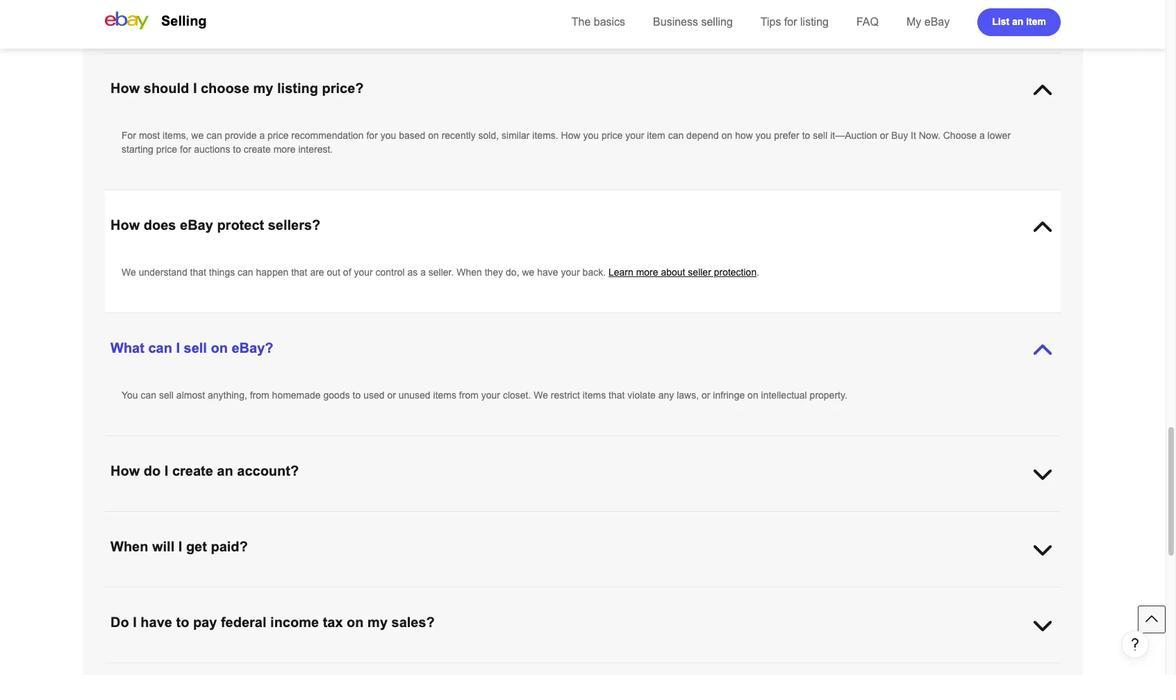 Task type: locate. For each thing, give the bounding box(es) containing it.
payment
[[517, 513, 554, 524], [797, 513, 834, 524], [245, 589, 282, 600]]

0 horizontal spatial more
[[274, 144, 296, 155]]

for up 'starting'
[[122, 130, 136, 141]]

0 vertical spatial get
[[429, 7, 442, 18]]

payout
[[938, 589, 967, 600]]

sell
[[813, 130, 828, 141], [184, 341, 207, 356], [159, 390, 174, 401]]

a left call
[[122, 527, 127, 538]]

for inside for most items, we can provide a price recommendation for you based on recently sold, similar items. how you price your item can depend on how you prefer to sell it—auction or buy it now. choose a lower starting price for auctions to create more interest.
[[122, 130, 136, 141]]

funds
[[1019, 589, 1043, 600]]

to get started, select list an item. we'll help you create and verify your account, and set-up payment information during your first listing. have your preferred payment account details on hand and be ready to receive a call or text on your phone for verification.
[[122, 513, 1044, 538]]

days
[[302, 603, 323, 614]]

1 vertical spatial create
[[172, 464, 213, 479]]

0 horizontal spatial branded
[[668, 7, 703, 18]]

item inside for most items, we can provide a price recommendation for you based on recently sold, similar items. how you price your item can depend on how you prefer to sell it—auction or buy it now. choose a lower starting price for auctions to create more interest.
[[647, 130, 666, 141]]

we inside after we confirm the buyer's payment has been received, payouts are sent directly to your bank account, monday through friday (excluding bank holidays), within two business days. once a payout is initiated, funds are typically available within 1-3 business days depending on your bank's normal processing time.
[[145, 589, 157, 600]]

1 vertical spatial .
[[757, 267, 760, 278]]

more
[[274, 144, 296, 155], [636, 267, 659, 278]]

1 vertical spatial within
[[217, 603, 242, 614]]

any left laws,
[[659, 390, 674, 401]]

do i have to pay federal income tax on my sales?
[[111, 615, 435, 630]]

from right anything,
[[250, 390, 269, 401]]

0 vertical spatial for
[[553, 7, 568, 18]]

items,
[[163, 130, 189, 141]]

selling
[[702, 16, 733, 28]]

protect
[[217, 218, 264, 233]]

have
[[708, 513, 731, 524]]

items right unused
[[433, 390, 457, 401]]

may
[[300, 7, 318, 18]]

1 vertical spatial buy
[[892, 130, 909, 141]]

control
[[376, 267, 405, 278]]

1 vertical spatial available
[[176, 603, 214, 614]]

how right items. at the left of the page
[[561, 130, 581, 141]]

1 vertical spatial item
[[647, 130, 666, 141]]

listing
[[801, 16, 829, 28], [277, 81, 318, 96]]

1 vertical spatial have
[[537, 267, 559, 278]]

choose
[[944, 130, 977, 141]]

1 vertical spatial we
[[534, 390, 548, 401]]

free
[[445, 7, 462, 18]]

0 vertical spatial have
[[356, 7, 377, 18]]

1 vertical spatial account,
[[534, 589, 571, 600]]

0 horizontal spatial we
[[145, 589, 157, 600]]

1 horizontal spatial buy
[[892, 130, 909, 141]]

and left 'be'
[[943, 513, 959, 524]]

within down buyer's
[[217, 603, 242, 614]]

my right choose
[[253, 81, 274, 96]]

from left closet. at the bottom left of page
[[459, 390, 479, 401]]

0 vertical spatial account,
[[429, 513, 465, 524]]

2 you from the top
[[122, 390, 138, 401]]

available
[[761, 7, 800, 18], [176, 603, 214, 614]]

on down payouts
[[374, 603, 385, 614]]

is
[[970, 589, 977, 600]]

available down the
[[176, 603, 214, 614]]

are up bank's
[[406, 589, 420, 600]]

bank
[[510, 589, 531, 600], [723, 589, 744, 600]]

property.
[[810, 390, 848, 401]]

1 horizontal spatial account,
[[534, 589, 571, 600]]

0 horizontal spatial available
[[176, 603, 214, 614]]

you for you can use any packaging supplies you may already have at home or get free boxes from carriers. for an added touch, ebay branded supplies are available to purchase. buy ebay branded packaging .
[[122, 7, 138, 18]]

3
[[253, 603, 258, 614]]

for
[[553, 7, 568, 18], [122, 130, 136, 141]]

0 horizontal spatial create
[[172, 464, 213, 479]]

account, left "set-"
[[429, 513, 465, 524]]

i for choose
[[193, 81, 197, 96]]

branded right faq
[[903, 7, 939, 18]]

0 vertical spatial any
[[178, 7, 193, 18]]

tips for listing link
[[761, 16, 829, 28]]

your right "verify"
[[407, 513, 426, 524]]

1 horizontal spatial supplies
[[706, 7, 742, 18]]

tips
[[761, 16, 782, 28]]

packaging right my at the top of the page
[[941, 7, 986, 18]]

branded
[[668, 7, 703, 18], [903, 7, 939, 18]]

0 vertical spatial business
[[837, 589, 875, 600]]

business selling
[[653, 16, 733, 28]]

once
[[904, 589, 927, 600]]

used
[[364, 390, 385, 401]]

monday
[[574, 589, 608, 600]]

can right what
[[148, 341, 172, 356]]

1 horizontal spatial item
[[1027, 16, 1047, 27]]

list
[[993, 16, 1010, 27], [214, 513, 229, 524]]

1 vertical spatial list
[[214, 513, 229, 524]]

1 horizontal spatial we
[[534, 390, 548, 401]]

1 horizontal spatial business
[[837, 589, 875, 600]]

0 horizontal spatial have
[[141, 615, 172, 630]]

1 horizontal spatial from
[[459, 390, 479, 401]]

supplies left may
[[243, 7, 279, 18]]

are
[[744, 7, 759, 18], [310, 267, 324, 278], [406, 589, 420, 600], [122, 603, 136, 614]]

2 and from the left
[[468, 513, 484, 524]]

0 horizontal spatial get
[[135, 513, 148, 524]]

2 horizontal spatial that
[[609, 390, 625, 401]]

0 vertical spatial sell
[[813, 130, 828, 141]]

1 horizontal spatial bank
[[723, 589, 744, 600]]

2 horizontal spatial get
[[429, 7, 442, 18]]

1 vertical spatial business
[[261, 603, 300, 614]]

account,
[[429, 513, 465, 524], [534, 589, 571, 600]]

0 vertical spatial list
[[993, 16, 1010, 27]]

2 vertical spatial create
[[332, 513, 359, 524]]

item
[[1027, 16, 1047, 27], [647, 130, 666, 141]]

for left the
[[553, 7, 568, 18]]

. right seller
[[757, 267, 760, 278]]

1 vertical spatial more
[[636, 267, 659, 278]]

items right restrict
[[583, 390, 606, 401]]

0 horizontal spatial buy
[[859, 7, 875, 18]]

for down the item.
[[242, 527, 253, 538]]

we right closet. at the bottom left of page
[[534, 390, 548, 401]]

my ebay
[[907, 16, 950, 28]]

sent
[[423, 589, 442, 600]]

2 vertical spatial we
[[145, 589, 157, 600]]

to left pay at left bottom
[[176, 615, 189, 630]]

price down items,
[[156, 144, 177, 155]]

account, up time.
[[534, 589, 571, 600]]

1 horizontal spatial more
[[636, 267, 659, 278]]

get up call
[[135, 513, 148, 524]]

payment left account
[[797, 513, 834, 524]]

does
[[144, 218, 176, 233]]

can up auctions
[[207, 130, 222, 141]]

or right call
[[147, 527, 156, 538]]

1 vertical spatial my
[[368, 615, 388, 630]]

sell right prefer
[[813, 130, 828, 141]]

how left does
[[111, 218, 140, 233]]

the basics
[[572, 16, 626, 28]]

0 vertical spatial create
[[244, 144, 271, 155]]

1 horizontal spatial create
[[244, 144, 271, 155]]

phone
[[212, 527, 239, 538]]

1 vertical spatial you
[[122, 390, 138, 401]]

0 horizontal spatial my
[[253, 81, 274, 96]]

has
[[285, 589, 300, 600]]

0 horizontal spatial when
[[111, 539, 148, 555]]

have right do,
[[537, 267, 559, 278]]

to inside to get started, select list an item. we'll help you create and verify your account, and set-up payment information during your first listing. have your preferred payment account details on hand and be ready to receive a call or text on your phone for verification.
[[1002, 513, 1010, 524]]

items.
[[533, 130, 559, 141]]

a right once
[[930, 589, 935, 600]]

0 horizontal spatial and
[[362, 513, 378, 524]]

your inside for most items, we can provide a price recommendation for you based on recently sold, similar items. how you price your item can depend on how you prefer to sell it—auction or buy it now. choose a lower starting price for auctions to create more interest.
[[626, 130, 645, 141]]

.
[[986, 7, 988, 18], [757, 267, 760, 278]]

0 horizontal spatial packaging
[[196, 7, 240, 18]]

when will i get paid?
[[111, 539, 248, 555]]

1 horizontal spatial my
[[368, 615, 388, 630]]

you down what
[[122, 390, 138, 401]]

happen
[[256, 267, 289, 278]]

you right the help
[[314, 513, 330, 524]]

and left "verify"
[[362, 513, 378, 524]]

do
[[111, 615, 129, 630]]

supplies left tips at the top right
[[706, 7, 742, 18]]

1 horizontal spatial and
[[468, 513, 484, 524]]

price right items. at the left of the page
[[602, 130, 623, 141]]

0 vertical spatial you
[[122, 7, 138, 18]]

more left interest.
[[274, 144, 296, 155]]

should
[[144, 81, 189, 96]]

are left tips at the top right
[[744, 7, 759, 18]]

listing right tips at the top right
[[801, 16, 829, 28]]

0 vertical spatial available
[[761, 7, 800, 18]]

1 horizontal spatial .
[[986, 7, 988, 18]]

how left do
[[111, 464, 140, 479]]

how for how does ebay protect sellers?
[[111, 218, 140, 233]]

0 vertical spatial we
[[122, 267, 136, 278]]

have
[[356, 7, 377, 18], [537, 267, 559, 278], [141, 615, 172, 630]]

infringe
[[713, 390, 745, 401]]

1 horizontal spatial within
[[792, 589, 816, 600]]

that left violate
[[609, 390, 625, 401]]

1 packaging from the left
[[196, 7, 240, 18]]

to left used
[[353, 390, 361, 401]]

home
[[390, 7, 414, 18]]

items
[[433, 390, 457, 401], [583, 390, 606, 401]]

2 horizontal spatial create
[[332, 513, 359, 524]]

your left closet. at the bottom left of page
[[482, 390, 500, 401]]

payment inside after we confirm the buyer's payment has been received, payouts are sent directly to your bank account, monday through friday (excluding bank holidays), within two business days. once a payout is initiated, funds are typically available within 1-3 business days depending on your bank's normal processing time.
[[245, 589, 282, 600]]

what can i sell on ebay?
[[111, 341, 274, 356]]

1 you from the top
[[122, 7, 138, 18]]

2 vertical spatial get
[[186, 539, 207, 555]]

you right how
[[756, 130, 772, 141]]

packaging right the use
[[196, 7, 240, 18]]

confirm
[[160, 589, 192, 600]]

0 horizontal spatial payment
[[245, 589, 282, 600]]

how inside for most items, we can provide a price recommendation for you based on recently sold, similar items. how you price your item can depend on how you prefer to sell it—auction or buy it now. choose a lower starting price for auctions to create more interest.
[[561, 130, 581, 141]]

or right home
[[417, 7, 426, 18]]

2 horizontal spatial price
[[602, 130, 623, 141]]

do,
[[506, 267, 520, 278]]

for
[[785, 16, 798, 28], [367, 130, 378, 141], [180, 144, 191, 155], [242, 527, 253, 538]]

0 horizontal spatial item
[[647, 130, 666, 141]]

we understand that things can happen that are out of your control as a seller. when they do, we have your back. learn more about seller protection .
[[122, 267, 760, 278]]

0 vertical spatial item
[[1027, 16, 1047, 27]]

0 horizontal spatial bank
[[510, 589, 531, 600]]

more left "about"
[[636, 267, 659, 278]]

0 horizontal spatial sell
[[159, 390, 174, 401]]

to inside after we confirm the buyer's payment has been received, payouts are sent directly to your bank account, monday through friday (excluding bank holidays), within two business days. once a payout is initiated, funds are typically available within 1-3 business days depending on your bank's normal processing time.
[[478, 589, 486, 600]]

get down select
[[186, 539, 207, 555]]

a inside to get started, select list an item. we'll help you create and verify your account, and set-up payment information during your first listing. have your preferred payment account details on hand and be ready to receive a call or text on your phone for verification.
[[122, 527, 127, 538]]

2 horizontal spatial payment
[[797, 513, 834, 524]]

1 horizontal spatial any
[[659, 390, 674, 401]]

my
[[253, 81, 274, 96], [368, 615, 388, 630]]

1 horizontal spatial items
[[583, 390, 606, 401]]

have down typically
[[141, 615, 172, 630]]

1 vertical spatial we
[[522, 267, 535, 278]]

bank's
[[409, 603, 437, 614]]

ebay right my at the top of the page
[[925, 16, 950, 28]]

holidays),
[[747, 589, 789, 600]]

bank up time.
[[510, 589, 531, 600]]

two
[[819, 589, 834, 600]]

listing left 'price?'
[[277, 81, 318, 96]]

for down items,
[[180, 144, 191, 155]]

1 horizontal spatial we
[[191, 130, 204, 141]]

seller.
[[429, 267, 454, 278]]

i for create
[[165, 464, 168, 479]]

0 horizontal spatial price
[[156, 144, 177, 155]]

business up do i have to pay federal income tax on my sales?
[[261, 603, 300, 614]]

1 vertical spatial for
[[122, 130, 136, 141]]

ready
[[975, 513, 999, 524]]

your left "depend"
[[626, 130, 645, 141]]

how for how should i choose my listing price?
[[111, 81, 140, 96]]

0 vertical spatial when
[[457, 267, 482, 278]]

homemade
[[272, 390, 321, 401]]

bank left "holidays),"
[[723, 589, 744, 600]]

your right 'have'
[[733, 513, 752, 524]]

1 horizontal spatial listing
[[801, 16, 829, 28]]

for right tips at the top right
[[785, 16, 798, 28]]

buy inside for most items, we can provide a price recommendation for you based on recently sold, similar items. how you price your item can depend on how you prefer to sell it—auction or buy it now. choose a lower starting price for auctions to create more interest.
[[892, 130, 909, 141]]

or inside to get started, select list an item. we'll help you create and verify your account, and set-up payment information during your first listing. have your preferred payment account details on hand and be ready to receive a call or text on your phone for verification.
[[147, 527, 156, 538]]

2 vertical spatial have
[[141, 615, 172, 630]]

2 horizontal spatial sell
[[813, 130, 828, 141]]

2 horizontal spatial have
[[537, 267, 559, 278]]

sell up "almost"
[[184, 341, 207, 356]]

create right the help
[[332, 513, 359, 524]]

buy left the it
[[892, 130, 909, 141]]

on right infringe
[[748, 390, 759, 401]]

ebay right touch,
[[643, 7, 665, 18]]

do
[[144, 464, 161, 479]]

branded right touch,
[[668, 7, 703, 18]]

that right happen
[[291, 267, 308, 278]]

boxes
[[464, 7, 490, 18]]

processing
[[472, 603, 519, 614]]

how do i create an account?
[[111, 464, 299, 479]]

0 vertical spatial more
[[274, 144, 296, 155]]

create inside to get started, select list an item. we'll help you create and verify your account, and set-up payment information during your first listing. have your preferred payment account details on hand and be ready to receive a call or text on your phone for verification.
[[332, 513, 359, 524]]

sell left "almost"
[[159, 390, 174, 401]]

carriers.
[[515, 7, 550, 18]]

to right ready on the bottom right of the page
[[1002, 513, 1010, 524]]

or left the it
[[880, 130, 889, 141]]

0 horizontal spatial supplies
[[243, 7, 279, 18]]

can left "almost"
[[141, 390, 156, 401]]

federal
[[221, 615, 267, 630]]

a
[[260, 130, 265, 141], [980, 130, 985, 141], [421, 267, 426, 278], [122, 527, 127, 538], [930, 589, 935, 600]]

get left "free"
[[429, 7, 442, 18]]

a right as on the top left of page
[[421, 267, 426, 278]]

within left two
[[792, 589, 816, 600]]

depending
[[326, 603, 371, 614]]

you can use any packaging supplies you may already have at home or get free boxes from carriers. for an added touch, ebay branded supplies are available to purchase. buy ebay branded packaging .
[[122, 7, 988, 18]]

to up processing
[[478, 589, 486, 600]]

price right the provide
[[268, 130, 289, 141]]

of
[[343, 267, 351, 278]]

payment right 'up'
[[517, 513, 554, 524]]

any right the use
[[178, 7, 193, 18]]

0 vertical spatial we
[[191, 130, 204, 141]]

. left the list an item
[[986, 7, 988, 18]]

you left the use
[[122, 7, 138, 18]]

2 horizontal spatial and
[[943, 513, 959, 524]]

from right boxes
[[493, 7, 512, 18]]

understand
[[139, 267, 187, 278]]

how for how do i create an account?
[[111, 464, 140, 479]]



Task type: vqa. For each thing, say whether or not it's contained in the screenshot.
Cameras & Photo Link
no



Task type: describe. For each thing, give the bounding box(es) containing it.
listing.
[[677, 513, 705, 524]]

2 items from the left
[[583, 390, 606, 401]]

1 horizontal spatial for
[[553, 7, 568, 18]]

touch,
[[614, 7, 640, 18]]

you for you can sell almost anything, from homemade goods to used or unused items from your closet. we restrict items that violate any laws, or infringe on intellectual property.
[[122, 390, 138, 401]]

your left back.
[[561, 267, 580, 278]]

an inside to get started, select list an item. we'll help you create and verify your account, and set-up payment information during your first listing. have your preferred payment account details on hand and be ready to receive a call or text on your phone for verification.
[[232, 513, 243, 524]]

up
[[503, 513, 514, 524]]

almost
[[176, 390, 205, 401]]

on inside after we confirm the buyer's payment has been received, payouts are sent directly to your bank account, monday through friday (excluding bank holidays), within two business days. once a payout is initiated, funds are typically available within 1-3 business days depending on your bank's normal processing time.
[[374, 603, 385, 614]]

price?
[[322, 81, 364, 96]]

on down depending
[[347, 615, 364, 630]]

your down payouts
[[387, 603, 406, 614]]

after we confirm the buyer's payment has been received, payouts are sent directly to your bank account, monday through friday (excluding bank holidays), within two business days. once a payout is initiated, funds are typically available within 1-3 business days depending on your bank's normal processing time.
[[122, 589, 1043, 614]]

1 bank from the left
[[510, 589, 531, 600]]

we'll
[[269, 513, 290, 524]]

been
[[303, 589, 325, 600]]

ebay right does
[[180, 218, 213, 233]]

most
[[139, 130, 160, 141]]

ebay left my at the top of the page
[[878, 7, 900, 18]]

item.
[[246, 513, 267, 524]]

will
[[152, 539, 175, 555]]

how should i choose my listing price?
[[111, 81, 364, 96]]

1 horizontal spatial list
[[993, 16, 1010, 27]]

i for get
[[178, 539, 182, 555]]

at
[[379, 7, 387, 18]]

0 vertical spatial buy
[[859, 7, 875, 18]]

restrict
[[551, 390, 580, 401]]

they
[[485, 267, 503, 278]]

1 horizontal spatial get
[[186, 539, 207, 555]]

your up processing
[[489, 589, 508, 600]]

0 horizontal spatial within
[[217, 603, 242, 614]]

you left may
[[281, 7, 297, 18]]

on right based
[[428, 130, 439, 141]]

first
[[659, 513, 675, 524]]

hand
[[918, 513, 940, 524]]

verification.
[[256, 527, 305, 538]]

1 horizontal spatial available
[[761, 7, 800, 18]]

a inside after we confirm the buyer's payment has been received, payouts are sent directly to your bank account, monday through friday (excluding bank holidays), within two business days. once a payout is initiated, funds are typically available within 1-3 business days depending on your bank's normal processing time.
[[930, 589, 935, 600]]

protection
[[714, 267, 757, 278]]

recommendation
[[291, 130, 364, 141]]

1 vertical spatial sell
[[184, 341, 207, 356]]

out
[[327, 267, 341, 278]]

1 vertical spatial listing
[[277, 81, 318, 96]]

1 horizontal spatial when
[[457, 267, 482, 278]]

2 branded from the left
[[903, 7, 939, 18]]

business selling link
[[653, 16, 733, 28]]

income
[[270, 615, 319, 630]]

how does ebay protect sellers?
[[111, 218, 321, 233]]

intellectual
[[762, 390, 807, 401]]

can left the use
[[141, 7, 156, 18]]

2 supplies from the left
[[706, 7, 742, 18]]

or right used
[[387, 390, 396, 401]]

my ebay link
[[907, 16, 950, 28]]

received,
[[327, 589, 367, 600]]

1 horizontal spatial have
[[356, 7, 377, 18]]

you can sell almost anything, from homemade goods to used or unused items from your closet. we restrict items that violate any laws, or infringe on intellectual property.
[[122, 390, 848, 401]]

1 branded from the left
[[668, 7, 703, 18]]

on left ebay?
[[211, 341, 228, 356]]

1 vertical spatial when
[[111, 539, 148, 555]]

1 vertical spatial any
[[659, 390, 674, 401]]

depend
[[687, 130, 719, 141]]

through
[[611, 589, 644, 600]]

1-
[[244, 603, 253, 614]]

1 horizontal spatial price
[[268, 130, 289, 141]]

now.
[[919, 130, 941, 141]]

information
[[557, 513, 605, 524]]

2 packaging from the left
[[941, 7, 986, 18]]

preferred
[[755, 513, 794, 524]]

create inside for most items, we can provide a price recommendation for you based on recently sold, similar items. how you price your item can depend on how you prefer to sell it—auction or buy it now. choose a lower starting price for auctions to create more interest.
[[244, 144, 271, 155]]

1 items from the left
[[433, 390, 457, 401]]

your right 'of'
[[354, 267, 373, 278]]

available inside after we confirm the buyer's payment has been received, payouts are sent directly to your bank account, monday through friday (excluding bank holidays), within two business days. once a payout is initiated, funds are typically available within 1-3 business days depending on your bank's normal processing time.
[[176, 603, 214, 614]]

2 bank from the left
[[723, 589, 744, 600]]

buy ebay branded packaging link
[[859, 7, 986, 18]]

0 horizontal spatial we
[[122, 267, 136, 278]]

choose
[[201, 81, 250, 96]]

0 horizontal spatial that
[[190, 267, 206, 278]]

1 and from the left
[[362, 513, 378, 524]]

added
[[584, 7, 611, 18]]

are left out
[[310, 267, 324, 278]]

tips for listing
[[761, 16, 829, 28]]

1 supplies from the left
[[243, 7, 279, 18]]

time.
[[522, 603, 543, 614]]

days.
[[878, 589, 901, 600]]

pay
[[193, 615, 217, 630]]

help
[[293, 513, 311, 524]]

normal
[[439, 603, 469, 614]]

the basics link
[[572, 16, 626, 28]]

on left how
[[722, 130, 733, 141]]

the
[[572, 16, 591, 28]]

during
[[608, 513, 635, 524]]

account, inside after we confirm the buyer's payment has been received, payouts are sent directly to your bank account, monday through friday (excluding bank holidays), within two business days. once a payout is initiated, funds are typically available within 1-3 business days depending on your bank's normal processing time.
[[534, 589, 571, 600]]

typically
[[138, 603, 173, 614]]

can left "depend"
[[668, 130, 684, 141]]

business
[[653, 16, 699, 28]]

your down select
[[190, 527, 209, 538]]

are down the after
[[122, 603, 136, 614]]

initiated,
[[980, 589, 1016, 600]]

a right the provide
[[260, 130, 265, 141]]

the
[[195, 589, 208, 600]]

2 horizontal spatial from
[[493, 7, 512, 18]]

laws,
[[677, 390, 699, 401]]

0 horizontal spatial .
[[757, 267, 760, 278]]

faq link
[[857, 16, 879, 28]]

get inside to get started, select list an item. we'll help you create and verify your account, and set-up payment information during your first listing. have your preferred payment account details on hand and be ready to receive a call or text on your phone for verification.
[[135, 513, 148, 524]]

sold,
[[479, 130, 499, 141]]

account?
[[237, 464, 299, 479]]

details
[[874, 513, 902, 524]]

1 horizontal spatial that
[[291, 267, 308, 278]]

for inside to get started, select list an item. we'll help you create and verify your account, and set-up payment information during your first listing. have your preferred payment account details on hand and be ready to receive a call or text on your phone for verification.
[[242, 527, 253, 538]]

things
[[209, 267, 235, 278]]

ebay?
[[232, 341, 274, 356]]

already
[[321, 7, 353, 18]]

2 horizontal spatial we
[[522, 267, 535, 278]]

sell inside for most items, we can provide a price recommendation for you based on recently sold, similar items. how you price your item can depend on how you prefer to sell it—auction or buy it now. choose a lower starting price for auctions to create more interest.
[[813, 130, 828, 141]]

0 vertical spatial within
[[792, 589, 816, 600]]

after
[[122, 589, 142, 600]]

for left based
[[367, 130, 378, 141]]

help, opens dialogs image
[[1129, 638, 1143, 652]]

started,
[[151, 513, 183, 524]]

or right laws,
[[702, 390, 711, 401]]

it—auction
[[831, 130, 878, 141]]

on up when will i get paid?
[[177, 527, 188, 538]]

(excluding
[[676, 589, 721, 600]]

a left the 'lower'
[[980, 130, 985, 141]]

can right "things"
[[238, 267, 253, 278]]

your left 'first'
[[637, 513, 656, 524]]

account
[[837, 513, 871, 524]]

3 and from the left
[[943, 513, 959, 524]]

payouts
[[370, 589, 404, 600]]

verify
[[381, 513, 404, 524]]

text
[[158, 527, 174, 538]]

you right items. at the left of the page
[[584, 130, 599, 141]]

or inside for most items, we can provide a price recommendation for you based on recently sold, similar items. how you price your item can depend on how you prefer to sell it—auction or buy it now. choose a lower starting price for auctions to create more interest.
[[880, 130, 889, 141]]

i for sell
[[176, 341, 180, 356]]

call
[[130, 527, 144, 538]]

to left the purchase.
[[802, 7, 810, 18]]

0 horizontal spatial business
[[261, 603, 300, 614]]

goods
[[324, 390, 350, 401]]

to
[[122, 513, 132, 524]]

we inside for most items, we can provide a price recommendation for you based on recently sold, similar items. how you price your item can depend on how you prefer to sell it—auction or buy it now. choose a lower starting price for auctions to create more interest.
[[191, 130, 204, 141]]

to down the provide
[[233, 144, 241, 155]]

you left based
[[381, 130, 396, 141]]

1 horizontal spatial payment
[[517, 513, 554, 524]]

to right prefer
[[803, 130, 811, 141]]

on left the hand at the right of the page
[[905, 513, 916, 524]]

you inside to get started, select list an item. we'll help you create and verify your account, and set-up payment information during your first listing. have your preferred payment account details on hand and be ready to receive a call or text on your phone for verification.
[[314, 513, 330, 524]]

as
[[408, 267, 418, 278]]

what
[[111, 341, 145, 356]]

how
[[736, 130, 753, 141]]

auctions
[[194, 144, 230, 155]]

seller
[[688, 267, 712, 278]]

account, inside to get started, select list an item. we'll help you create and verify your account, and set-up payment information during your first listing. have your preferred payment account details on hand and be ready to receive a call or text on your phone for verification.
[[429, 513, 465, 524]]

2 vertical spatial sell
[[159, 390, 174, 401]]

sellers?
[[268, 218, 321, 233]]

0 vertical spatial .
[[986, 7, 988, 18]]

0 horizontal spatial from
[[250, 390, 269, 401]]

0 horizontal spatial any
[[178, 7, 193, 18]]

list inside to get started, select list an item. we'll help you create and verify your account, and set-up payment information during your first listing. have your preferred payment account details on hand and be ready to receive a call or text on your phone for verification.
[[214, 513, 229, 524]]

more inside for most items, we can provide a price recommendation for you based on recently sold, similar items. how you price your item can depend on how you prefer to sell it—auction or buy it now. choose a lower starting price for auctions to create more interest.
[[274, 144, 296, 155]]

back.
[[583, 267, 606, 278]]

0 vertical spatial my
[[253, 81, 274, 96]]



